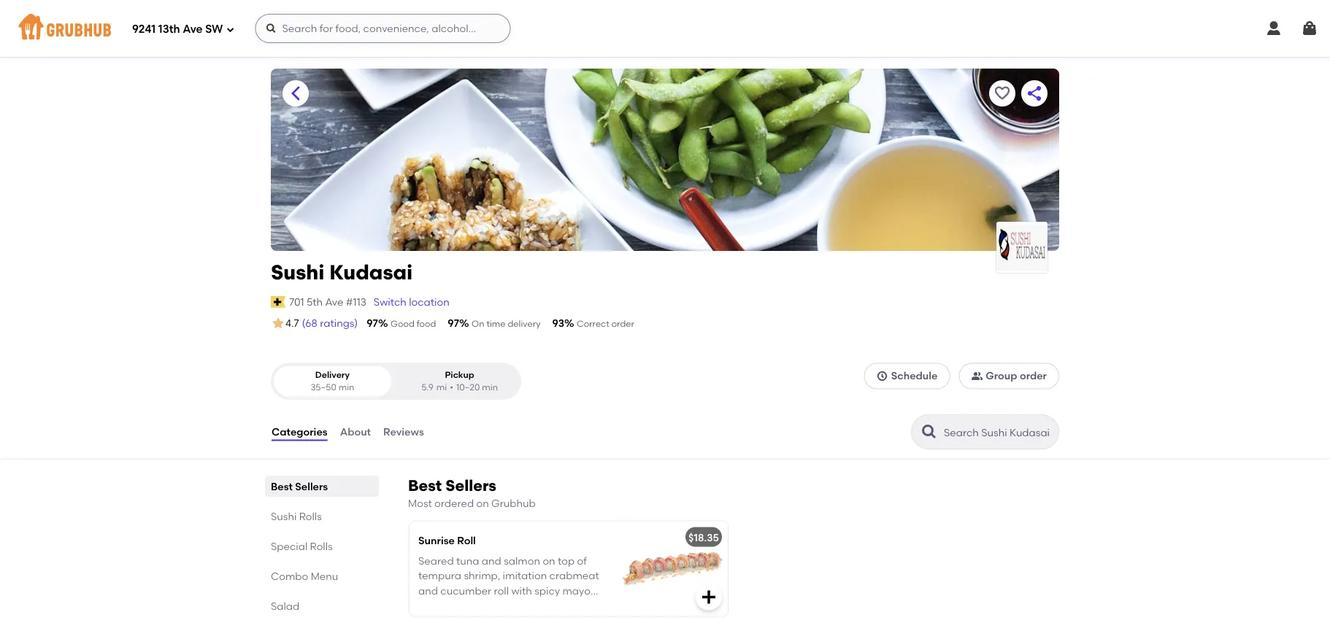 Task type: vqa. For each thing, say whether or not it's contained in the screenshot.
Sellers within the tab
yes



Task type: describe. For each thing, give the bounding box(es) containing it.
switch
[[374, 296, 407, 308]]

5.9
[[421, 382, 434, 393]]

#113
[[346, 296, 366, 308]]

delivery
[[508, 319, 541, 329]]

about
[[340, 426, 371, 438]]

order for group order
[[1020, 370, 1047, 382]]

categories
[[272, 426, 328, 438]]

combo menu
[[271, 570, 338, 583]]

pickup 5.9 mi • 10–20 min
[[421, 370, 498, 393]]

sushi rolls tab
[[271, 509, 373, 524]]

shrimp,
[[464, 570, 500, 582]]

on for tuna
[[543, 555, 555, 568]]

most
[[408, 498, 432, 510]]

svg image
[[1266, 20, 1283, 37]]

menu
[[311, 570, 338, 583]]

1 horizontal spatial and
[[482, 555, 502, 568]]

food
[[417, 319, 436, 329]]

seared tuna and salmon on top of tempura shrimp, imitation crabmeat and cucumber roll with spicy mayo sauce
[[418, 555, 599, 612]]

best sellers tab
[[271, 479, 373, 494]]

best sellers
[[271, 481, 328, 493]]

ordered
[[435, 498, 474, 510]]

mayo
[[563, 585, 591, 597]]

min inside pickup 5.9 mi • 10–20 min
[[482, 382, 498, 393]]

option group containing delivery 35–50 min
[[271, 363, 521, 400]]

5th
[[307, 296, 323, 308]]

on time delivery
[[472, 319, 541, 329]]

sushi for sushi kudasai
[[271, 260, 325, 285]]

special rolls tab
[[271, 539, 373, 554]]

9241
[[132, 23, 156, 36]]

sushi rolls
[[271, 511, 322, 523]]

sellers for best sellers
[[295, 481, 328, 493]]

reviews button
[[383, 406, 425, 459]]

switch location button
[[373, 294, 450, 310]]

97 for good food
[[367, 317, 378, 330]]

ave for 5th
[[325, 296, 343, 308]]

schedule
[[891, 370, 938, 382]]

sushi kudasai
[[271, 260, 413, 285]]

good food
[[391, 319, 436, 329]]

reviews
[[383, 426, 424, 438]]

Search Sushi Kudasai search field
[[943, 426, 1055, 440]]

imitation
[[503, 570, 547, 582]]

Search for food, convenience, alcohol... search field
[[255, 14, 511, 43]]

(68
[[302, 317, 318, 330]]

group
[[986, 370, 1018, 382]]

salad
[[271, 600, 300, 613]]

rolls for special rolls
[[310, 540, 333, 553]]

svg image inside schedule 'button'
[[877, 370, 888, 382]]

correct
[[577, 319, 610, 329]]

ave for 13th
[[183, 23, 203, 36]]

4.7
[[286, 317, 299, 330]]

best for best sellers
[[271, 481, 293, 493]]

delivery 35–50 min
[[311, 370, 354, 393]]

salmon
[[504, 555, 540, 568]]

(68 ratings)
[[302, 317, 358, 330]]

roll
[[457, 534, 476, 547]]

top
[[558, 555, 575, 568]]

93
[[552, 317, 565, 330]]

cucumber
[[441, 585, 492, 597]]

best sellers most ordered on grubhub
[[408, 477, 536, 510]]



Task type: locate. For each thing, give the bounding box(es) containing it.
svg image
[[1301, 20, 1319, 37], [265, 23, 277, 34], [226, 25, 235, 34], [877, 370, 888, 382], [700, 589, 718, 606]]

35–50
[[311, 382, 336, 393]]

0 horizontal spatial 97
[[367, 317, 378, 330]]

combo menu tab
[[271, 569, 373, 584]]

tempura
[[418, 570, 462, 582]]

2 97 from the left
[[448, 317, 459, 330]]

9241 13th ave sw
[[132, 23, 223, 36]]

rolls inside tab
[[299, 511, 322, 523]]

0 horizontal spatial min
[[339, 382, 354, 393]]

categories button
[[271, 406, 328, 459]]

schedule button
[[864, 363, 950, 389]]

701
[[289, 296, 304, 308]]

switch location
[[374, 296, 450, 308]]

on right ordered
[[476, 498, 489, 510]]

group order button
[[959, 363, 1060, 389]]

order inside button
[[1020, 370, 1047, 382]]

on inside best sellers most ordered on grubhub
[[476, 498, 489, 510]]

mi
[[436, 382, 447, 393]]

with
[[511, 585, 532, 597]]

min inside the delivery 35–50 min
[[339, 382, 354, 393]]

1 horizontal spatial on
[[543, 555, 555, 568]]

on for sellers
[[476, 498, 489, 510]]

location
[[409, 296, 450, 308]]

caret left icon image
[[287, 85, 305, 102]]

1 vertical spatial order
[[1020, 370, 1047, 382]]

order
[[612, 319, 635, 329], [1020, 370, 1047, 382]]

sushi for sushi rolls
[[271, 511, 297, 523]]

sauce
[[418, 600, 448, 612]]

best
[[408, 477, 442, 496], [271, 481, 293, 493]]

0 vertical spatial ave
[[183, 23, 203, 36]]

sellers
[[446, 477, 497, 496], [295, 481, 328, 493]]

on
[[472, 319, 485, 329]]

pickup
[[445, 370, 474, 380]]

best up sushi rolls
[[271, 481, 293, 493]]

rolls
[[299, 511, 322, 523], [310, 540, 333, 553]]

min right 10–20
[[482, 382, 498, 393]]

1 horizontal spatial 97
[[448, 317, 459, 330]]

of
[[577, 555, 587, 568]]

subscription pass image
[[271, 296, 286, 308]]

delivery
[[315, 370, 350, 380]]

spicy
[[535, 585, 560, 597]]

701 5th ave #113
[[289, 296, 366, 308]]

save this restaurant image
[[994, 85, 1011, 102]]

special
[[271, 540, 308, 553]]

on inside seared tuna and salmon on top of tempura shrimp, imitation crabmeat and cucumber roll with spicy mayo sauce
[[543, 555, 555, 568]]

1 vertical spatial on
[[543, 555, 555, 568]]

main navigation navigation
[[0, 0, 1331, 57]]

1 horizontal spatial ave
[[325, 296, 343, 308]]

•
[[450, 382, 453, 393]]

sunrise roll image
[[619, 522, 728, 617]]

min down delivery
[[339, 382, 354, 393]]

701 5th ave #113 button
[[289, 294, 367, 310]]

$18.35
[[689, 532, 719, 544]]

ave inside the 'main navigation' navigation
[[183, 23, 203, 36]]

0 horizontal spatial ave
[[183, 23, 203, 36]]

2 sushi from the top
[[271, 511, 297, 523]]

ave
[[183, 23, 203, 36], [325, 296, 343, 308]]

tuna
[[456, 555, 479, 568]]

correct order
[[577, 319, 635, 329]]

ave left sw
[[183, 23, 203, 36]]

order for correct order
[[612, 319, 635, 329]]

rolls inside "tab"
[[310, 540, 333, 553]]

0 horizontal spatial best
[[271, 481, 293, 493]]

sellers for best sellers most ordered on grubhub
[[446, 477, 497, 496]]

0 horizontal spatial on
[[476, 498, 489, 510]]

97 for on time delivery
[[448, 317, 459, 330]]

1 horizontal spatial min
[[482, 382, 498, 393]]

sushi up special
[[271, 511, 297, 523]]

and
[[482, 555, 502, 568], [418, 585, 438, 597]]

1 horizontal spatial order
[[1020, 370, 1047, 382]]

and up sauce
[[418, 585, 438, 597]]

sushi kudasai logo image
[[997, 224, 1048, 271]]

sushi
[[271, 260, 325, 285], [271, 511, 297, 523]]

share icon image
[[1026, 85, 1044, 102]]

group order
[[986, 370, 1047, 382]]

1 horizontal spatial sellers
[[446, 477, 497, 496]]

ratings)
[[320, 317, 358, 330]]

good
[[391, 319, 415, 329]]

kudasai
[[330, 260, 413, 285]]

sunrise
[[418, 534, 455, 547]]

1 vertical spatial sushi
[[271, 511, 297, 523]]

1 min from the left
[[339, 382, 354, 393]]

ave right "5th"
[[325, 296, 343, 308]]

0 horizontal spatial and
[[418, 585, 438, 597]]

0 vertical spatial on
[[476, 498, 489, 510]]

2 min from the left
[[482, 382, 498, 393]]

10–20
[[456, 382, 480, 393]]

option group
[[271, 363, 521, 400]]

sushi up 701
[[271, 260, 325, 285]]

combo
[[271, 570, 308, 583]]

0 horizontal spatial order
[[612, 319, 635, 329]]

1 vertical spatial and
[[418, 585, 438, 597]]

1 sushi from the top
[[271, 260, 325, 285]]

1 vertical spatial rolls
[[310, 540, 333, 553]]

order right correct
[[612, 319, 635, 329]]

97 left on at left
[[448, 317, 459, 330]]

sw
[[205, 23, 223, 36]]

and up shrimp,
[[482, 555, 502, 568]]

0 vertical spatial and
[[482, 555, 502, 568]]

0 vertical spatial rolls
[[299, 511, 322, 523]]

special rolls
[[271, 540, 333, 553]]

best for best sellers most ordered on grubhub
[[408, 477, 442, 496]]

about button
[[339, 406, 372, 459]]

time
[[487, 319, 506, 329]]

order right group
[[1020, 370, 1047, 382]]

sunrise roll
[[418, 534, 476, 547]]

1 horizontal spatial best
[[408, 477, 442, 496]]

sellers up sushi rolls tab
[[295, 481, 328, 493]]

salad tab
[[271, 599, 373, 614]]

rolls up special rolls
[[299, 511, 322, 523]]

97
[[367, 317, 378, 330], [448, 317, 459, 330]]

best up most
[[408, 477, 442, 496]]

rolls up the combo menu tab
[[310, 540, 333, 553]]

sellers up ordered
[[446, 477, 497, 496]]

roll
[[494, 585, 509, 597]]

ave inside button
[[325, 296, 343, 308]]

on left top
[[543, 555, 555, 568]]

97 down switch on the top of the page
[[367, 317, 378, 330]]

grubhub
[[492, 498, 536, 510]]

star icon image
[[271, 316, 286, 331]]

0 vertical spatial order
[[612, 319, 635, 329]]

best inside best sellers most ordered on grubhub
[[408, 477, 442, 496]]

rolls for sushi rolls
[[299, 511, 322, 523]]

1 vertical spatial ave
[[325, 296, 343, 308]]

sellers inside tab
[[295, 481, 328, 493]]

13th
[[158, 23, 180, 36]]

people icon image
[[972, 370, 983, 382]]

search icon image
[[921, 424, 938, 441]]

1 97 from the left
[[367, 317, 378, 330]]

0 horizontal spatial sellers
[[295, 481, 328, 493]]

min
[[339, 382, 354, 393], [482, 382, 498, 393]]

0 vertical spatial sushi
[[271, 260, 325, 285]]

seared
[[418, 555, 454, 568]]

save this restaurant button
[[990, 80, 1016, 107]]

best inside tab
[[271, 481, 293, 493]]

sellers inside best sellers most ordered on grubhub
[[446, 477, 497, 496]]

crabmeat
[[550, 570, 599, 582]]

sushi inside tab
[[271, 511, 297, 523]]

on
[[476, 498, 489, 510], [543, 555, 555, 568]]



